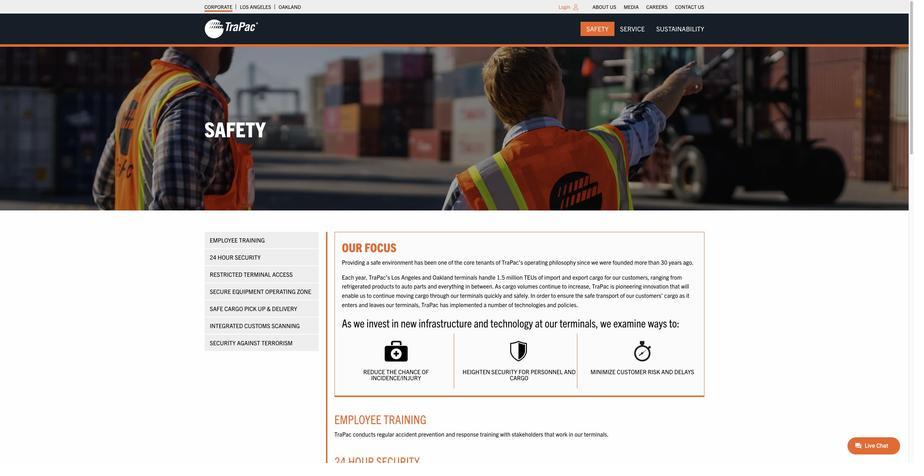 Task type: describe. For each thing, give the bounding box(es) containing it.
24 hour security link
[[204, 249, 319, 266]]

our down everything
[[451, 292, 459, 299]]

order
[[537, 292, 550, 299]]

teus
[[524, 274, 537, 281]]

our right for
[[613, 274, 621, 281]]

1 vertical spatial employee
[[334, 412, 381, 427]]

transport
[[596, 292, 619, 299]]

handle
[[479, 274, 496, 281]]

customs
[[244, 322, 270, 330]]

corporate
[[204, 4, 232, 10]]

integrated
[[210, 322, 243, 330]]

los angeles
[[240, 4, 271, 10]]

safe cargo pick up & delivery link
[[204, 301, 319, 317]]

us for contact us
[[698, 4, 704, 10]]

with
[[500, 431, 510, 438]]

been
[[424, 259, 437, 266]]

0 horizontal spatial employee
[[210, 237, 238, 244]]

through
[[430, 292, 449, 299]]

cargo
[[224, 305, 243, 312]]

safely.
[[514, 292, 529, 299]]

export
[[572, 274, 588, 281]]

each year, trapac's los angeles and oakland terminals handle 1.5 million teus of import and export cargo for our customers, ranging from refrigerated products to auto parts and everything in between. as cargo volumes continue to increase, trapac is pioneering innovation that will enable us to continue moving cargo through our terminals quickly and safely. in order to ensure the safe transport of our customers' cargo as it enters and leaves our terminals, trapac has implemented a number of technologies and policies.
[[342, 274, 689, 308]]

zone
[[297, 288, 311, 295]]

1 horizontal spatial employee training
[[334, 412, 427, 427]]

0 horizontal spatial training
[[239, 237, 265, 244]]

is
[[610, 283, 614, 290]]

core
[[464, 259, 475, 266]]

employee training inside employee training link
[[210, 237, 265, 244]]

invest
[[367, 316, 390, 330]]

media link
[[624, 2, 639, 12]]

0 horizontal spatial oakland
[[279, 4, 301, 10]]

24
[[210, 254, 216, 261]]

0 vertical spatial terminals
[[454, 274, 477, 281]]

0 horizontal spatial in
[[392, 316, 399, 330]]

cargo down parts
[[415, 292, 429, 299]]

0 horizontal spatial that
[[545, 431, 554, 438]]

about us link
[[593, 2, 616, 12]]

providing a safe environment has been one of the core tenants of trapac's operating philosophy since we were founded more than 30 years ago.
[[342, 259, 694, 266]]

contact us
[[675, 4, 704, 10]]

oakland link
[[279, 2, 301, 12]]

and down the implemented
[[474, 316, 488, 330]]

the inside each year, trapac's los angeles and oakland terminals handle 1.5 million teus of import and export cargo for our customers, ranging from refrigerated products to auto parts and everything in between. as cargo volumes continue to increase, trapac is pioneering innovation that will enable us to continue moving cargo through our terminals quickly and safely. in order to ensure the safe transport of our customers' cargo as it enters and leaves our terminals, trapac has implemented a number of technologies and policies.
[[575, 292, 583, 299]]

terrorism
[[261, 340, 293, 347]]

delivery
[[272, 305, 297, 312]]

and up parts
[[422, 274, 431, 281]]

quickly
[[484, 292, 502, 299]]

more
[[634, 259, 647, 266]]

sustainability
[[656, 25, 704, 33]]

to:
[[669, 316, 680, 330]]

enable
[[342, 292, 359, 299]]

heighten
[[463, 368, 490, 376]]

heighten security for personnel and cargo
[[463, 368, 576, 382]]

terminal
[[244, 271, 271, 278]]

careers
[[646, 4, 668, 10]]

0 horizontal spatial safety
[[204, 116, 266, 142]]

0 horizontal spatial los
[[240, 4, 249, 10]]

safety inside menu item
[[586, 25, 609, 33]]

moving
[[396, 292, 414, 299]]

in inside each year, trapac's los angeles and oakland terminals handle 1.5 million teus of import and export cargo for our customers, ranging from refrigerated products to auto parts and everything in between. as cargo volumes continue to increase, trapac is pioneering innovation that will enable us to continue moving cargo through our terminals quickly and safely. in order to ensure the safe transport of our customers' cargo as it enters and leaves our terminals, trapac has implemented a number of technologies and policies.
[[465, 283, 470, 290]]

customer
[[617, 368, 647, 376]]

corporate image
[[204, 19, 258, 39]]

at
[[535, 316, 543, 330]]

and inside heighten security for personnel and cargo
[[564, 368, 576, 376]]

2 horizontal spatial we
[[600, 316, 611, 330]]

cargo left for
[[589, 274, 603, 281]]

leaves
[[369, 301, 385, 308]]

since
[[577, 259, 590, 266]]

volumes
[[518, 283, 538, 290]]

cargo down million
[[502, 283, 516, 290]]

conducts
[[353, 431, 376, 438]]

for
[[605, 274, 611, 281]]

environment
[[382, 259, 413, 266]]

incidence/injury
[[371, 375, 421, 382]]

a inside each year, trapac's los angeles and oakland terminals handle 1.5 million teus of import and export cargo for our customers, ranging from refrigerated products to auto parts and everything in between. as cargo volumes continue to increase, trapac is pioneering innovation that will enable us to continue moving cargo through our terminals quickly and safely. in order to ensure the safe transport of our customers' cargo as it enters and leaves our terminals, trapac has implemented a number of technologies and policies.
[[484, 301, 487, 308]]

auto
[[401, 283, 412, 290]]

service
[[620, 25, 645, 33]]

0 horizontal spatial we
[[354, 316, 365, 330]]

has inside each year, trapac's los angeles and oakland terminals handle 1.5 million teus of import and export cargo for our customers, ranging from refrigerated products to auto parts and everything in between. as cargo volumes continue to increase, trapac is pioneering innovation that will enable us to continue moving cargo through our terminals quickly and safely. in order to ensure the safe transport of our customers' cargo as it enters and leaves our terminals, trapac has implemented a number of technologies and policies.
[[440, 301, 449, 308]]

response
[[456, 431, 479, 438]]

safety link
[[581, 22, 614, 36]]

and down us
[[359, 301, 368, 308]]

restricted terminal access
[[210, 271, 293, 278]]

of down pioneering
[[620, 292, 625, 299]]

cargo left 'as' on the bottom right of page
[[664, 292, 678, 299]]

years
[[669, 259, 682, 266]]

secure equipment operating zone
[[210, 288, 311, 295]]

pioneering
[[616, 283, 642, 290]]

our down pioneering
[[626, 292, 634, 299]]

as inside each year, trapac's los angeles and oakland terminals handle 1.5 million teus of import and export cargo for our customers, ranging from refrigerated products to auto parts and everything in between. as cargo volumes continue to increase, trapac is pioneering innovation that will enable us to continue moving cargo through our terminals quickly and safely. in order to ensure the safe transport of our customers' cargo as it enters and leaves our terminals, trapac has implemented a number of technologies and policies.
[[495, 283, 501, 290]]

scanning
[[272, 322, 300, 330]]

terminals, inside each year, trapac's los angeles and oakland terminals handle 1.5 million teus of import and export cargo for our customers, ranging from refrigerated products to auto parts and everything in between. as cargo volumes continue to increase, trapac is pioneering innovation that will enable us to continue moving cargo through our terminals quickly and safely. in order to ensure the safe transport of our customers' cargo as it enters and leaves our terminals, trapac has implemented a number of technologies and policies.
[[396, 301, 420, 308]]

and left safely.
[[503, 292, 512, 299]]

chance
[[398, 368, 421, 376]]

our
[[342, 240, 362, 255]]

new
[[401, 316, 417, 330]]

integrated customs scanning
[[210, 322, 300, 330]]

enters
[[342, 301, 357, 308]]

our right leaves
[[386, 301, 394, 308]]

contact
[[675, 4, 697, 10]]

1 horizontal spatial continue
[[539, 283, 561, 290]]

employee training link
[[204, 232, 319, 249]]

increase,
[[568, 283, 591, 290]]

service link
[[614, 22, 651, 36]]

us
[[360, 292, 366, 299]]

the
[[386, 368, 397, 376]]

2 and from the left
[[661, 368, 673, 376]]

menu bar containing about us
[[589, 2, 708, 12]]

of right the one
[[448, 259, 453, 266]]

about us
[[593, 4, 616, 10]]

to left 'auto'
[[395, 283, 400, 290]]

ways
[[648, 316, 667, 330]]



Task type: locate. For each thing, give the bounding box(es) containing it.
technologies
[[515, 301, 546, 308]]

0 vertical spatial safety
[[586, 25, 609, 33]]

we left invest
[[354, 316, 365, 330]]

employee up the hour
[[210, 237, 238, 244]]

tenants
[[476, 259, 494, 266]]

the down increase,
[[575, 292, 583, 299]]

training
[[480, 431, 499, 438]]

trapac
[[592, 283, 609, 290], [421, 301, 439, 308], [334, 431, 352, 438]]

us for about us
[[610, 4, 616, 10]]

trapac left conducts
[[334, 431, 352, 438]]

0 vertical spatial employee
[[210, 237, 238, 244]]

oakland inside each year, trapac's los angeles and oakland terminals handle 1.5 million teus of import and export cargo for our customers, ranging from refrigerated products to auto parts and everything in between. as cargo volumes continue to increase, trapac is pioneering innovation that will enable us to continue moving cargo through our terminals quickly and safely. in order to ensure the safe transport of our customers' cargo as it enters and leaves our terminals, trapac has implemented a number of technologies and policies.
[[433, 274, 453, 281]]

0 vertical spatial terminals,
[[396, 301, 420, 308]]

were
[[600, 259, 611, 266]]

1 vertical spatial los
[[391, 274, 400, 281]]

of
[[448, 259, 453, 266], [496, 259, 501, 266], [538, 274, 543, 281], [620, 292, 625, 299], [508, 301, 513, 308]]

1 vertical spatial terminals,
[[560, 316, 598, 330]]

a right providing in the bottom of the page
[[366, 259, 369, 266]]

and
[[564, 368, 576, 376], [661, 368, 673, 376]]

1 horizontal spatial employee
[[334, 412, 381, 427]]

careers link
[[646, 2, 668, 12]]

in left "between."
[[465, 283, 470, 290]]

0 horizontal spatial and
[[564, 368, 576, 376]]

risk
[[648, 368, 660, 376]]

employee training up 24 hour security
[[210, 237, 265, 244]]

safe inside each year, trapac's los angeles and oakland terminals handle 1.5 million teus of import and export cargo for our customers, ranging from refrigerated products to auto parts and everything in between. as cargo volumes continue to increase, trapac is pioneering innovation that will enable us to continue moving cargo through our terminals quickly and safely. in order to ensure the safe transport of our customers' cargo as it enters and leaves our terminals, trapac has implemented a number of technologies and policies.
[[585, 292, 595, 299]]

0 vertical spatial as
[[495, 283, 501, 290]]

24 hour security
[[210, 254, 261, 261]]

that down 'from'
[[670, 283, 680, 290]]

0 vertical spatial oakland
[[279, 4, 301, 10]]

products
[[372, 283, 394, 290]]

ranging
[[651, 274, 669, 281]]

as
[[679, 292, 685, 299]]

us right about
[[610, 4, 616, 10]]

to right order
[[551, 292, 556, 299]]

angeles left oakland link
[[250, 4, 271, 10]]

0 horizontal spatial angeles
[[250, 4, 271, 10]]

1 vertical spatial safe
[[585, 292, 595, 299]]

trapac's up products
[[369, 274, 390, 281]]

oakland right los angeles
[[279, 4, 301, 10]]

2 horizontal spatial trapac
[[592, 283, 609, 290]]

everything
[[438, 283, 464, 290]]

1 vertical spatial trapac
[[421, 301, 439, 308]]

minimize customer risk and delays
[[591, 368, 694, 376]]

regular
[[377, 431, 394, 438]]

terminals
[[454, 274, 477, 281], [460, 292, 483, 299]]

1 vertical spatial safety
[[204, 116, 266, 142]]

has down through
[[440, 301, 449, 308]]

innovation
[[643, 283, 669, 290]]

0 horizontal spatial employee training
[[210, 237, 265, 244]]

and right risk
[[661, 368, 673, 376]]

between.
[[471, 283, 494, 290]]

0 vertical spatial continue
[[539, 283, 561, 290]]

our
[[613, 274, 621, 281], [451, 292, 459, 299], [626, 292, 634, 299], [386, 301, 394, 308], [545, 316, 558, 330], [575, 431, 583, 438]]

and up through
[[428, 283, 437, 290]]

trapac's up million
[[502, 259, 523, 266]]

us right contact
[[698, 4, 704, 10]]

of right tenants
[[496, 259, 501, 266]]

0 horizontal spatial as
[[342, 316, 352, 330]]

security
[[491, 368, 517, 376]]

0 horizontal spatial a
[[366, 259, 369, 266]]

0 horizontal spatial trapac
[[334, 431, 352, 438]]

against
[[237, 340, 260, 347]]

0 horizontal spatial has
[[414, 259, 423, 266]]

1 horizontal spatial as
[[495, 283, 501, 290]]

year,
[[356, 274, 367, 281]]

that inside each year, trapac's los angeles and oakland terminals handle 1.5 million teus of import and export cargo for our customers, ranging from refrigerated products to auto parts and everything in between. as cargo volumes continue to increase, trapac is pioneering innovation that will enable us to continue moving cargo through our terminals quickly and safely. in order to ensure the safe transport of our customers' cargo as it enters and leaves our terminals, trapac has implemented a number of technologies and policies.
[[670, 283, 680, 290]]

0 vertical spatial safe
[[371, 259, 381, 266]]

that
[[670, 283, 680, 290], [545, 431, 554, 438]]

0 vertical spatial employee training
[[210, 237, 265, 244]]

0 vertical spatial has
[[414, 259, 423, 266]]

0 vertical spatial trapac's
[[502, 259, 523, 266]]

0 vertical spatial training
[[239, 237, 265, 244]]

safe down increase,
[[585, 292, 595, 299]]

to right us
[[367, 292, 372, 299]]

1 horizontal spatial terminals,
[[560, 316, 598, 330]]

1 vertical spatial oakland
[[433, 274, 453, 281]]

security up restricted terminal access
[[235, 254, 261, 261]]

stakeholders
[[512, 431, 543, 438]]

0 vertical spatial in
[[465, 283, 470, 290]]

1 vertical spatial employee training
[[334, 412, 427, 427]]

1 horizontal spatial we
[[591, 259, 598, 266]]

of right teus
[[538, 274, 543, 281]]

of right number
[[508, 301, 513, 308]]

0 horizontal spatial continue
[[373, 292, 395, 299]]

secure
[[210, 288, 231, 295]]

in left new
[[392, 316, 399, 330]]

1 horizontal spatial safe
[[585, 292, 595, 299]]

access
[[272, 271, 293, 278]]

safe down focus
[[371, 259, 381, 266]]

angeles up 'auto'
[[401, 274, 421, 281]]

continue down products
[[373, 292, 395, 299]]

to
[[395, 283, 400, 290], [562, 283, 567, 290], [367, 292, 372, 299], [551, 292, 556, 299]]

login link
[[559, 4, 570, 10]]

1 horizontal spatial angeles
[[401, 274, 421, 281]]

corporate link
[[204, 2, 232, 12]]

1 vertical spatial training
[[384, 412, 427, 427]]

our right 'at' on the right
[[545, 316, 558, 330]]

1 horizontal spatial the
[[575, 292, 583, 299]]

philosophy
[[549, 259, 576, 266]]

1 horizontal spatial and
[[661, 368, 673, 376]]

us inside "link"
[[610, 4, 616, 10]]

1 horizontal spatial in
[[465, 283, 470, 290]]

1 vertical spatial continue
[[373, 292, 395, 299]]

in
[[465, 283, 470, 290], [392, 316, 399, 330], [569, 431, 573, 438]]

that left work
[[545, 431, 554, 438]]

will
[[681, 283, 689, 290]]

it
[[686, 292, 689, 299]]

pick
[[244, 305, 257, 312]]

and left export
[[562, 274, 571, 281]]

of
[[422, 368, 429, 376]]

we left were
[[591, 259, 598, 266]]

1.5
[[497, 274, 505, 281]]

ago.
[[683, 259, 694, 266]]

as down enters
[[342, 316, 352, 330]]

implemented
[[450, 301, 482, 308]]

1 horizontal spatial has
[[440, 301, 449, 308]]

delays
[[674, 368, 694, 376]]

1 horizontal spatial trapac
[[421, 301, 439, 308]]

1 vertical spatial trapac's
[[369, 274, 390, 281]]

light image
[[573, 4, 578, 10]]

oakland
[[279, 4, 301, 10], [433, 274, 453, 281]]

restricted terminal access link
[[204, 266, 319, 283]]

work
[[556, 431, 568, 438]]

0 horizontal spatial us
[[610, 4, 616, 10]]

training up accident
[[384, 412, 427, 427]]

menu bar containing safety
[[581, 22, 710, 36]]

safety menu item
[[581, 22, 614, 36]]

parts
[[414, 283, 426, 290]]

1 us from the left
[[610, 4, 616, 10]]

1 vertical spatial terminals
[[460, 292, 483, 299]]

and right 'personnel'
[[564, 368, 576, 376]]

trapac conducts regular accident prevention and response training with stakeholders that work in our terminals.
[[334, 431, 609, 438]]

2 vertical spatial trapac
[[334, 431, 352, 438]]

terminals, down "moving"
[[396, 301, 420, 308]]

1 vertical spatial menu bar
[[581, 22, 710, 36]]

2 horizontal spatial in
[[569, 431, 573, 438]]

up
[[258, 305, 266, 312]]

trapac's inside each year, trapac's los angeles and oakland terminals handle 1.5 million teus of import and export cargo for our customers, ranging from refrigerated products to auto parts and everything in between. as cargo volumes continue to increase, trapac is pioneering innovation that will enable us to continue moving cargo through our terminals quickly and safely. in order to ensure the safe transport of our customers' cargo as it enters and leaves our terminals, trapac has implemented a number of technologies and policies.
[[369, 274, 390, 281]]

security
[[235, 254, 261, 261], [210, 340, 236, 347]]

1 horizontal spatial us
[[698, 4, 704, 10]]

1 horizontal spatial los
[[391, 274, 400, 281]]

1 horizontal spatial safety
[[586, 25, 609, 33]]

los down environment
[[391, 274, 400, 281]]

trapac up transport
[[592, 283, 609, 290]]

0 vertical spatial trapac
[[592, 283, 609, 290]]

1 vertical spatial a
[[484, 301, 487, 308]]

1 vertical spatial angeles
[[401, 274, 421, 281]]

continue
[[539, 283, 561, 290], [373, 292, 395, 299]]

employee training up regular
[[334, 412, 427, 427]]

2 vertical spatial in
[[569, 431, 573, 438]]

million
[[506, 274, 523, 281]]

operating
[[524, 259, 548, 266]]

customers'
[[636, 292, 663, 299]]

1 vertical spatial the
[[575, 292, 583, 299]]

employee up conducts
[[334, 412, 381, 427]]

1 vertical spatial security
[[210, 340, 236, 347]]

30
[[661, 259, 667, 266]]

menu bar up service
[[589, 2, 708, 12]]

trapac down through
[[421, 301, 439, 308]]

1 horizontal spatial that
[[670, 283, 680, 290]]

terminals.
[[584, 431, 609, 438]]

2 us from the left
[[698, 4, 704, 10]]

0 horizontal spatial terminals,
[[396, 301, 420, 308]]

menu bar
[[589, 2, 708, 12], [581, 22, 710, 36]]

training
[[239, 237, 265, 244], [384, 412, 427, 427]]

los inside each year, trapac's los angeles and oakland terminals handle 1.5 million teus of import and export cargo for our customers, ranging from refrigerated products to auto parts and everything in between. as cargo volumes continue to increase, trapac is pioneering innovation that will enable us to continue moving cargo through our terminals quickly and safely. in order to ensure the safe transport of our customers' cargo as it enters and leaves our terminals, trapac has implemented a number of technologies and policies.
[[391, 274, 400, 281]]

our right work
[[575, 431, 583, 438]]

angeles inside each year, trapac's los angeles and oakland terminals handle 1.5 million teus of import and export cargo for our customers, ranging from refrigerated products to auto parts and everything in between. as cargo volumes continue to increase, trapac is pioneering innovation that will enable us to continue moving cargo through our terminals quickly and safely. in order to ensure the safe transport of our customers' cargo as it enters and leaves our terminals, trapac has implemented a number of technologies and policies.
[[401, 274, 421, 281]]

providing
[[342, 259, 365, 266]]

for
[[519, 368, 529, 376]]

as down 1.5
[[495, 283, 501, 290]]

0 horizontal spatial trapac's
[[369, 274, 390, 281]]

has left been
[[414, 259, 423, 266]]

0 vertical spatial los
[[240, 4, 249, 10]]

in right work
[[569, 431, 573, 438]]

equipment
[[232, 288, 264, 295]]

1 horizontal spatial trapac's
[[502, 259, 523, 266]]

a down quickly
[[484, 301, 487, 308]]

0 vertical spatial menu bar
[[589, 2, 708, 12]]

1 vertical spatial has
[[440, 301, 449, 308]]

and down order
[[547, 301, 556, 308]]

0 vertical spatial that
[[670, 283, 680, 290]]

0 vertical spatial security
[[235, 254, 261, 261]]

0 horizontal spatial safe
[[371, 259, 381, 266]]

login
[[559, 4, 570, 10]]

1 vertical spatial that
[[545, 431, 554, 438]]

1 vertical spatial as
[[342, 316, 352, 330]]

security down integrated
[[210, 340, 236, 347]]

oakland up everything
[[433, 274, 453, 281]]

safe cargo pick up & delivery
[[210, 305, 297, 312]]

los up corporate image
[[240, 4, 249, 10]]

import
[[544, 274, 561, 281]]

los angeles link
[[240, 2, 271, 12]]

1 horizontal spatial a
[[484, 301, 487, 308]]

reduce the chance of incidence/injury
[[363, 368, 429, 382]]

1 horizontal spatial training
[[384, 412, 427, 427]]

los
[[240, 4, 249, 10], [391, 274, 400, 281]]

media
[[624, 4, 639, 10]]

reduce
[[363, 368, 385, 376]]

we left examine
[[600, 316, 611, 330]]

about
[[593, 4, 609, 10]]

terminals up the implemented
[[460, 292, 483, 299]]

0 vertical spatial the
[[454, 259, 462, 266]]

in
[[531, 292, 535, 299]]

terminals,
[[396, 301, 420, 308], [560, 316, 598, 330]]

safe
[[371, 259, 381, 266], [585, 292, 595, 299]]

prevention
[[418, 431, 444, 438]]

as we invest in new infrastructure and technology at our terminals, we examine ways to:
[[342, 316, 680, 330]]

to up ensure in the bottom right of the page
[[562, 283, 567, 290]]

1 and from the left
[[564, 368, 576, 376]]

1 vertical spatial in
[[392, 316, 399, 330]]

0 vertical spatial a
[[366, 259, 369, 266]]

training up 24 hour security link
[[239, 237, 265, 244]]

the left core
[[454, 259, 462, 266]]

0 horizontal spatial the
[[454, 259, 462, 266]]

terminals, down policies.
[[560, 316, 598, 330]]

menu bar down the careers
[[581, 22, 710, 36]]

1 horizontal spatial oakland
[[433, 274, 453, 281]]

terminals down core
[[454, 274, 477, 281]]

and left response
[[446, 431, 455, 438]]

0 vertical spatial angeles
[[250, 4, 271, 10]]

continue down "import"
[[539, 283, 561, 290]]



Task type: vqa. For each thing, say whether or not it's contained in the screenshot.
100% of vessels that call at trapac use shore power or capture and control system
no



